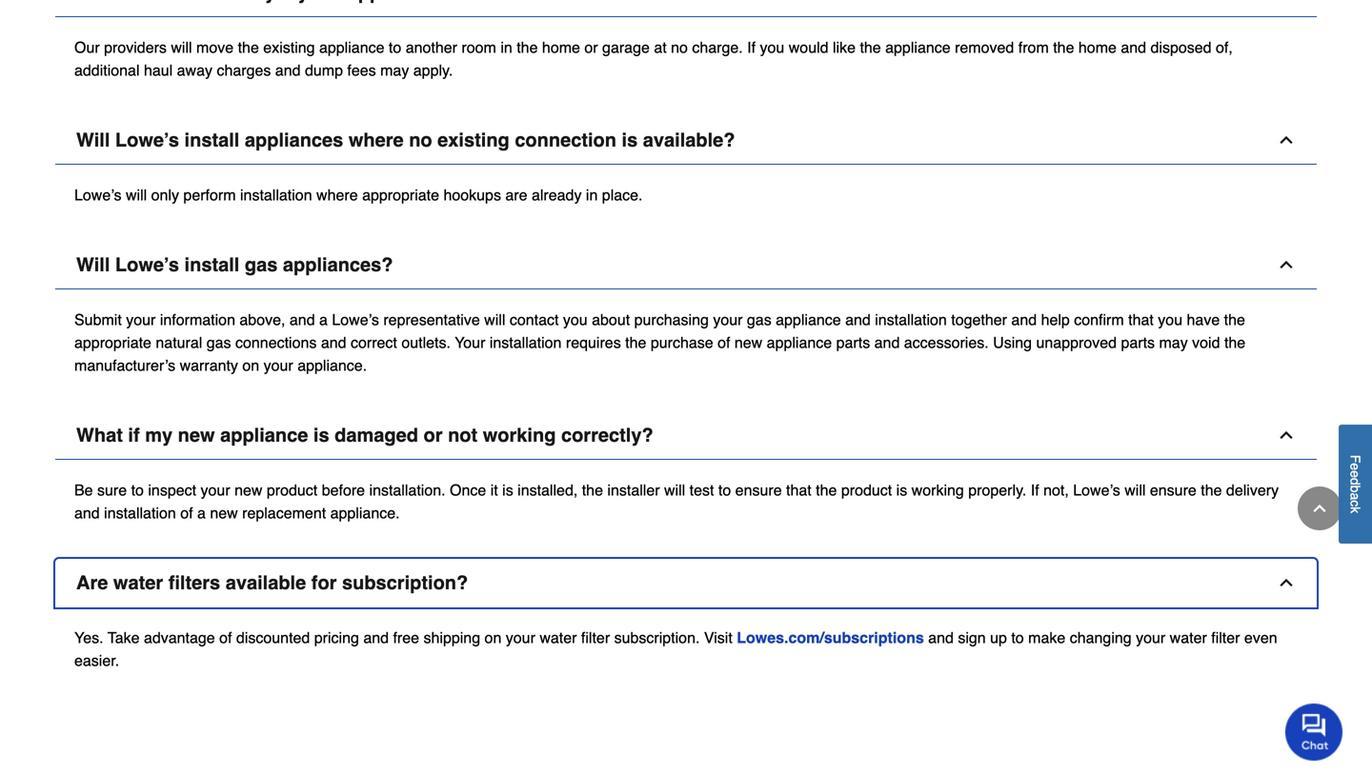 Task type: locate. For each thing, give the bounding box(es) containing it.
2 parts from the left
[[1121, 334, 1155, 352]]

1 horizontal spatial home
[[1078, 39, 1117, 56]]

chevron up image inside what if my new appliance is damaged or not working correctly? button
[[1277, 426, 1296, 445]]

1 horizontal spatial water
[[540, 629, 577, 647]]

changing
[[1070, 629, 1132, 647]]

2 horizontal spatial a
[[1348, 493, 1363, 500]]

1 horizontal spatial if
[[1031, 482, 1039, 499]]

if
[[128, 425, 140, 446]]

1 vertical spatial may
[[1159, 334, 1188, 352]]

1 horizontal spatial filter
[[1211, 629, 1240, 647]]

1 horizontal spatial no
[[671, 39, 688, 56]]

1 horizontal spatial parts
[[1121, 334, 1155, 352]]

0 vertical spatial may
[[380, 62, 409, 79]]

1 horizontal spatial that
[[1128, 311, 1154, 329]]

2 vertical spatial gas
[[207, 334, 231, 352]]

will for will lowe's install gas appliances?
[[76, 254, 110, 276]]

void
[[1192, 334, 1220, 352]]

new right my
[[178, 425, 215, 446]]

water
[[113, 572, 163, 594], [540, 629, 577, 647], [1170, 629, 1207, 647]]

will up submit
[[76, 254, 110, 276]]

are water filters available for subscription?
[[76, 572, 468, 594]]

appliance
[[319, 39, 384, 56], [885, 39, 951, 56], [776, 311, 841, 329], [767, 334, 832, 352], [220, 425, 308, 446]]

existing up dump
[[263, 39, 315, 56]]

you up requires
[[563, 311, 588, 329]]

will up your
[[484, 311, 505, 329]]

you left would
[[760, 39, 784, 56]]

e up d
[[1348, 463, 1363, 471]]

your right 'changing'
[[1136, 629, 1165, 647]]

2 vertical spatial of
[[219, 629, 232, 647]]

will inside button
[[76, 129, 110, 151]]

0 horizontal spatial product
[[267, 482, 318, 499]]

0 horizontal spatial no
[[409, 129, 432, 151]]

if inside our providers will move the existing appliance to another room in the home or garage at no charge. if you would like the appliance removed from the home and disposed of, additional haul away charges and dump fees may apply.
[[747, 39, 756, 56]]

appropriate down will lowe's install appliances where no existing connection is available?
[[362, 186, 439, 204]]

1 vertical spatial if
[[1031, 482, 1039, 499]]

0 horizontal spatial parts
[[836, 334, 870, 352]]

0 horizontal spatial ensure
[[735, 482, 782, 499]]

may inside our providers will move the existing appliance to another room in the home or garage at no charge. if you would like the appliance removed from the home and disposed of, additional haul away charges and dump fees may apply.
[[380, 62, 409, 79]]

existing inside our providers will move the existing appliance to another room in the home or garage at no charge. if you would like the appliance removed from the home and disposed of, additional haul away charges and dump fees may apply.
[[263, 39, 315, 56]]

lowe's down the only
[[115, 254, 179, 276]]

1 horizontal spatial in
[[586, 186, 598, 204]]

0 horizontal spatial appropriate
[[74, 334, 151, 352]]

0 horizontal spatial water
[[113, 572, 163, 594]]

where
[[349, 129, 404, 151], [316, 186, 358, 204]]

apply.
[[413, 62, 453, 79]]

gas inside will lowe's install gas appliances? button
[[245, 254, 278, 276]]

perform
[[183, 186, 236, 204]]

gas up above,
[[245, 254, 278, 276]]

your inside and sign up to make changing your water filter even easier.
[[1136, 629, 1165, 647]]

installation
[[240, 186, 312, 204], [875, 311, 947, 329], [490, 334, 562, 352], [104, 505, 176, 522]]

you left have
[[1158, 311, 1182, 329]]

1 vertical spatial no
[[409, 129, 432, 151]]

no
[[671, 39, 688, 56], [409, 129, 432, 151]]

filter left even
[[1211, 629, 1240, 647]]

test
[[689, 482, 714, 499]]

may
[[380, 62, 409, 79], [1159, 334, 1188, 352]]

your right the shipping
[[506, 629, 535, 647]]

0 horizontal spatial that
[[786, 482, 812, 499]]

1 vertical spatial will
[[76, 254, 110, 276]]

appliance. down before
[[330, 505, 400, 522]]

1 horizontal spatial of
[[219, 629, 232, 647]]

lowe's inside be sure to inspect your new product before installation. once it is installed, the installer will test to ensure that the product is working properly. if not, lowe's will ensure the delivery and installation of a new replacement appliance.
[[1073, 482, 1120, 499]]

gas right purchasing
[[747, 311, 771, 329]]

already
[[532, 186, 582, 204]]

appropriate up manufacturer's
[[74, 334, 151, 352]]

parts down confirm
[[1121, 334, 1155, 352]]

2 vertical spatial a
[[197, 505, 206, 522]]

may right fees
[[380, 62, 409, 79]]

0 horizontal spatial working
[[483, 425, 556, 446]]

working left properly.
[[912, 482, 964, 499]]

chevron up image inside will lowe's install gas appliances? button
[[1277, 255, 1296, 274]]

installation down sure at left
[[104, 505, 176, 522]]

lowe's left the only
[[74, 186, 122, 204]]

of inside submit your information above, and a lowe's representative will contact you about purchasing your gas appliance and installation together and help confirm that you have the appropriate natural gas connections and correct outlets. your installation requires the purchase of new appliance parts and accessories. using unapproved parts may void the manufacturer's warranty on your appliance.
[[718, 334, 730, 352]]

in right room
[[501, 39, 512, 56]]

chevron up image
[[1277, 255, 1296, 274], [1277, 426, 1296, 445], [1310, 499, 1329, 518], [1277, 574, 1296, 593]]

home left garage
[[542, 39, 580, 56]]

new inside button
[[178, 425, 215, 446]]

your down the connections
[[264, 357, 293, 375]]

will down additional
[[76, 129, 110, 151]]

2 install from the top
[[184, 254, 239, 276]]

to inside our providers will move the existing appliance to another room in the home or garage at no charge. if you would like the appliance removed from the home and disposed of, additional haul away charges and dump fees may apply.
[[389, 39, 401, 56]]

lowe's up 'correct'
[[332, 311, 379, 329]]

0 horizontal spatial if
[[747, 39, 756, 56]]

0 horizontal spatial or
[[424, 425, 443, 446]]

my
[[145, 425, 173, 446]]

on right the shipping
[[485, 629, 501, 647]]

1 horizontal spatial appropriate
[[362, 186, 439, 204]]

where up appliances?
[[316, 186, 358, 204]]

to right sure at left
[[131, 482, 144, 499]]

take
[[108, 629, 140, 647]]

0 horizontal spatial in
[[501, 39, 512, 56]]

filter
[[581, 629, 610, 647], [1211, 629, 1240, 647]]

chevron up image
[[1277, 131, 1296, 150]]

charge.
[[692, 39, 743, 56]]

where up lowe's will only perform installation where appropriate hookups are already in place.
[[349, 129, 404, 151]]

install for gas
[[184, 254, 239, 276]]

0 vertical spatial a
[[319, 311, 328, 329]]

working inside be sure to inspect your new product before installation. once it is installed, the installer will test to ensure that the product is working properly. if not, lowe's will ensure the delivery and installation of a new replacement appliance.
[[912, 482, 964, 499]]

in for place.
[[586, 186, 598, 204]]

will lowe's install appliances where no existing connection is available? button
[[55, 116, 1317, 165]]

like
[[833, 39, 856, 56]]

lowe's
[[115, 129, 179, 151], [74, 186, 122, 204], [115, 254, 179, 276], [332, 311, 379, 329], [1073, 482, 1120, 499]]

existing up hookups
[[437, 129, 510, 151]]

1 horizontal spatial on
[[485, 629, 501, 647]]

ensure
[[735, 482, 782, 499], [1150, 482, 1197, 499]]

1 vertical spatial of
[[180, 505, 193, 522]]

a inside button
[[1348, 493, 1363, 500]]

of right purchase
[[718, 334, 730, 352]]

you
[[760, 39, 784, 56], [563, 311, 588, 329], [1158, 311, 1182, 329]]

2 home from the left
[[1078, 39, 1117, 56]]

0 vertical spatial working
[[483, 425, 556, 446]]

in for the
[[501, 39, 512, 56]]

information
[[160, 311, 235, 329]]

parts left accessories.
[[836, 334, 870, 352]]

in
[[501, 39, 512, 56], [586, 186, 598, 204]]

unapproved
[[1036, 334, 1117, 352]]

1 horizontal spatial product
[[841, 482, 892, 499]]

1 horizontal spatial a
[[319, 311, 328, 329]]

on
[[242, 357, 259, 375], [485, 629, 501, 647]]

1 vertical spatial install
[[184, 254, 239, 276]]

1 will from the top
[[76, 129, 110, 151]]

no down apply.
[[409, 129, 432, 151]]

1 vertical spatial a
[[1348, 493, 1363, 500]]

1 vertical spatial in
[[586, 186, 598, 204]]

chevron up image inside are water filters available for subscription? 'button'
[[1277, 574, 1296, 593]]

b
[[1348, 485, 1363, 493]]

advantage
[[144, 629, 215, 647]]

or inside button
[[424, 425, 443, 446]]

1 install from the top
[[184, 129, 239, 151]]

from
[[1018, 39, 1049, 56]]

purchase
[[651, 334, 713, 352]]

a inside submit your information above, and a lowe's representative will contact you about purchasing your gas appliance and installation together and help confirm that you have the appropriate natural gas connections and correct outlets. your installation requires the purchase of new appliance parts and accessories. using unapproved parts may void the manufacturer's warranty on your appliance.
[[319, 311, 328, 329]]

visit
[[704, 629, 733, 647]]

0 vertical spatial no
[[671, 39, 688, 56]]

install up 'information'
[[184, 254, 239, 276]]

chevron up image for what if my new appliance is damaged or not working correctly?
[[1277, 426, 1296, 445]]

2 horizontal spatial gas
[[747, 311, 771, 329]]

of right advantage
[[219, 629, 232, 647]]

1 horizontal spatial may
[[1159, 334, 1188, 352]]

1 horizontal spatial you
[[760, 39, 784, 56]]

of down 'inspect'
[[180, 505, 193, 522]]

1 vertical spatial that
[[786, 482, 812, 499]]

another
[[406, 39, 457, 56]]

will
[[76, 129, 110, 151], [76, 254, 110, 276]]

1 vertical spatial working
[[912, 482, 964, 499]]

new right purchase
[[734, 334, 762, 352]]

parts
[[836, 334, 870, 352], [1121, 334, 1155, 352]]

in left "place."
[[586, 186, 598, 204]]

new
[[734, 334, 762, 352], [178, 425, 215, 446], [234, 482, 262, 499], [210, 505, 238, 522]]

will lowe's install gas appliances? button
[[55, 241, 1317, 290]]

2 horizontal spatial water
[[1170, 629, 1207, 647]]

1 horizontal spatial gas
[[245, 254, 278, 276]]

1 horizontal spatial ensure
[[1150, 482, 1197, 499]]

that inside submit your information above, and a lowe's representative will contact you about purchasing your gas appliance and installation together and help confirm that you have the appropriate natural gas connections and correct outlets. your installation requires the purchase of new appliance parts and accessories. using unapproved parts may void the manufacturer's warranty on your appliance.
[[1128, 311, 1154, 329]]

will up away
[[171, 39, 192, 56]]

0 horizontal spatial on
[[242, 357, 259, 375]]

0 horizontal spatial gas
[[207, 334, 231, 352]]

2 horizontal spatial of
[[718, 334, 730, 352]]

1 horizontal spatial or
[[584, 39, 598, 56]]

0 vertical spatial install
[[184, 129, 239, 151]]

0 horizontal spatial home
[[542, 39, 580, 56]]

removed
[[955, 39, 1014, 56]]

will lowe's install gas appliances?
[[76, 254, 393, 276]]

0 vertical spatial where
[[349, 129, 404, 151]]

chevron up image for will lowe's install gas appliances?
[[1277, 255, 1296, 274]]

2 will from the top
[[76, 254, 110, 276]]

to
[[389, 39, 401, 56], [131, 482, 144, 499], [718, 482, 731, 499], [1011, 629, 1024, 647]]

e up the b
[[1348, 471, 1363, 478]]

warranty
[[180, 357, 238, 375]]

haul
[[144, 62, 173, 79]]

0 horizontal spatial may
[[380, 62, 409, 79]]

1 vertical spatial or
[[424, 425, 443, 446]]

0 vertical spatial appliance.
[[297, 357, 367, 375]]

gas up the warranty
[[207, 334, 231, 352]]

additional
[[74, 62, 140, 79]]

on down the connections
[[242, 357, 259, 375]]

or inside our providers will move the existing appliance to another room in the home or garage at no charge. if you would like the appliance removed from the home and disposed of, additional haul away charges and dump fees may apply.
[[584, 39, 598, 56]]

are
[[505, 186, 527, 204]]

0 horizontal spatial a
[[197, 505, 206, 522]]

0 horizontal spatial of
[[180, 505, 193, 522]]

0 vertical spatial will
[[76, 129, 110, 151]]

a up k at the right
[[1348, 493, 1363, 500]]

1 filter from the left
[[581, 629, 610, 647]]

a up filters
[[197, 505, 206, 522]]

appliance.
[[297, 357, 367, 375], [330, 505, 400, 522]]

0 vertical spatial on
[[242, 357, 259, 375]]

lowe's right not, in the bottom of the page
[[1073, 482, 1120, 499]]

in inside our providers will move the existing appliance to another room in the home or garage at no charge. if you would like the appliance removed from the home and disposed of, additional haul away charges and dump fees may apply.
[[501, 39, 512, 56]]

0 horizontal spatial filter
[[581, 629, 610, 647]]

before
[[322, 482, 365, 499]]

lowe's inside submit your information above, and a lowe's representative will contact you about purchasing your gas appliance and installation together and help confirm that you have the appropriate natural gas connections and correct outlets. your installation requires the purchase of new appliance parts and accessories. using unapproved parts may void the manufacturer's warranty on your appliance.
[[332, 311, 379, 329]]

0 vertical spatial existing
[[263, 39, 315, 56]]

install
[[184, 129, 239, 151], [184, 254, 239, 276]]

available
[[226, 572, 306, 594]]

1 vertical spatial on
[[485, 629, 501, 647]]

is
[[622, 129, 638, 151], [313, 425, 329, 446], [502, 482, 513, 499], [896, 482, 907, 499]]

appliances
[[245, 129, 343, 151]]

no right the at
[[671, 39, 688, 56]]

appliance. down 'correct'
[[297, 357, 367, 375]]

0 vertical spatial that
[[1128, 311, 1154, 329]]

where inside button
[[349, 129, 404, 151]]

up
[[990, 629, 1007, 647]]

1 vertical spatial appliance.
[[330, 505, 400, 522]]

0 vertical spatial or
[[584, 39, 598, 56]]

home right from
[[1078, 39, 1117, 56]]

may inside submit your information above, and a lowe's representative will contact you about purchasing your gas appliance and installation together and help confirm that you have the appropriate natural gas connections and correct outlets. your installation requires the purchase of new appliance parts and accessories. using unapproved parts may void the manufacturer's warranty on your appliance.
[[1159, 334, 1188, 352]]

1 vertical spatial gas
[[747, 311, 771, 329]]

connections
[[235, 334, 317, 352]]

will inside will lowe's install gas appliances? button
[[76, 254, 110, 276]]

if left not, in the bottom of the page
[[1031, 482, 1039, 499]]

will for will lowe's install appliances where no existing connection is available?
[[76, 129, 110, 151]]

filter left subscription.
[[581, 629, 610, 647]]

to left the another
[[389, 39, 401, 56]]

0 horizontal spatial existing
[[263, 39, 315, 56]]

and
[[1121, 39, 1146, 56], [275, 62, 301, 79], [290, 311, 315, 329], [845, 311, 871, 329], [1011, 311, 1037, 329], [321, 334, 346, 352], [874, 334, 900, 352], [74, 505, 100, 522], [363, 629, 389, 647], [928, 629, 954, 647]]

0 vertical spatial gas
[[245, 254, 278, 276]]

the
[[238, 39, 259, 56], [517, 39, 538, 56], [860, 39, 881, 56], [1053, 39, 1074, 56], [1224, 311, 1245, 329], [625, 334, 646, 352], [1224, 334, 1245, 352], [582, 482, 603, 499], [816, 482, 837, 499], [1201, 482, 1222, 499]]

a down appliances?
[[319, 311, 328, 329]]

what if my new appliance is damaged or not working correctly?
[[76, 425, 653, 446]]

and sign up to make changing your water filter even easier.
[[74, 629, 1277, 670]]

no inside the will lowe's install appliances where no existing connection is available? button
[[409, 129, 432, 151]]

damaged
[[335, 425, 418, 446]]

your right 'inspect'
[[201, 482, 230, 499]]

properly.
[[968, 482, 1026, 499]]

ensure left 'delivery' at the right bottom of page
[[1150, 482, 1197, 499]]

1 horizontal spatial working
[[912, 482, 964, 499]]

chevron up image for are water filters available for subscription?
[[1277, 574, 1296, 593]]

may left void
[[1159, 334, 1188, 352]]

to right up
[[1011, 629, 1024, 647]]

our providers will move the existing appliance to another room in the home or garage at no charge. if you would like the appliance removed from the home and disposed of, additional haul away charges and dump fees may apply.
[[74, 39, 1233, 79]]

lowe's up the only
[[115, 129, 179, 151]]

are water filters available for subscription? button
[[55, 559, 1317, 608]]

e
[[1348, 463, 1363, 471], [1348, 471, 1363, 478]]

installation.
[[369, 482, 445, 499]]

0 vertical spatial if
[[747, 39, 756, 56]]

install up perform
[[184, 129, 239, 151]]

if right charge.
[[747, 39, 756, 56]]

0 vertical spatial in
[[501, 39, 512, 56]]

1 horizontal spatial existing
[[437, 129, 510, 151]]

0 vertical spatial of
[[718, 334, 730, 352]]

1 vertical spatial appropriate
[[74, 334, 151, 352]]

about
[[592, 311, 630, 329]]

2 filter from the left
[[1211, 629, 1240, 647]]

1 vertical spatial existing
[[437, 129, 510, 151]]

home
[[542, 39, 580, 56], [1078, 39, 1117, 56]]

working right the not
[[483, 425, 556, 446]]

be
[[74, 482, 93, 499]]

ensure right test at the right bottom of the page
[[735, 482, 782, 499]]

fees
[[347, 62, 376, 79]]

gas
[[245, 254, 278, 276], [747, 311, 771, 329], [207, 334, 231, 352]]

or
[[584, 39, 598, 56], [424, 425, 443, 446]]

even
[[1244, 629, 1277, 647]]

dump
[[305, 62, 343, 79]]

disposed
[[1151, 39, 1212, 56]]

or left the not
[[424, 425, 443, 446]]

will right not, in the bottom of the page
[[1124, 482, 1146, 499]]

f
[[1348, 455, 1363, 463]]

or left garage
[[584, 39, 598, 56]]

1 vertical spatial where
[[316, 186, 358, 204]]

lowes.com/subscriptions link
[[737, 629, 924, 647]]



Task type: describe. For each thing, give the bounding box(es) containing it.
our
[[74, 39, 100, 56]]

if inside be sure to inspect your new product before installation. once it is installed, the installer will test to ensure that the product is working properly. if not, lowe's will ensure the delivery and installation of a new replacement appliance.
[[1031, 482, 1039, 499]]

a inside be sure to inspect your new product before installation. once it is installed, the installer will test to ensure that the product is working properly. if not, lowe's will ensure the delivery and installation of a new replacement appliance.
[[197, 505, 206, 522]]

are
[[76, 572, 108, 594]]

to inside and sign up to make changing your water filter even easier.
[[1011, 629, 1024, 647]]

2 ensure from the left
[[1150, 482, 1197, 499]]

d
[[1348, 478, 1363, 485]]

new up 'replacement'
[[234, 482, 262, 499]]

2 product from the left
[[841, 482, 892, 499]]

1 product from the left
[[267, 482, 318, 499]]

chevron up image inside scroll to top element
[[1310, 499, 1329, 518]]

correctly?
[[561, 425, 653, 446]]

2 e from the top
[[1348, 471, 1363, 478]]

natural
[[156, 334, 202, 352]]

subscription?
[[342, 572, 468, 594]]

accessories.
[[904, 334, 989, 352]]

at
[[654, 39, 667, 56]]

purchasing
[[634, 311, 709, 329]]

away
[[177, 62, 212, 79]]

installation down contact
[[490, 334, 562, 352]]

a for b
[[1348, 493, 1363, 500]]

easier.
[[74, 652, 119, 670]]

help
[[1041, 311, 1070, 329]]

contact
[[510, 311, 559, 329]]

confirm
[[1074, 311, 1124, 329]]

room
[[462, 39, 496, 56]]

installer
[[607, 482, 660, 499]]

subscription.
[[614, 629, 700, 647]]

charges
[[217, 62, 271, 79]]

2 horizontal spatial you
[[1158, 311, 1182, 329]]

1 parts from the left
[[836, 334, 870, 352]]

connection
[[515, 129, 616, 151]]

appropriate inside submit your information above, and a lowe's representative will contact you about purchasing your gas appliance and installation together and help confirm that you have the appropriate natural gas connections and correct outlets. your installation requires the purchase of new appliance parts and accessories. using unapproved parts may void the manufacturer's warranty on your appliance.
[[74, 334, 151, 352]]

filters
[[168, 572, 220, 594]]

0 horizontal spatial you
[[563, 311, 588, 329]]

of inside be sure to inspect your new product before installation. once it is installed, the installer will test to ensure that the product is working properly. if not, lowe's will ensure the delivery and installation of a new replacement appliance.
[[180, 505, 193, 522]]

and inside be sure to inspect your new product before installation. once it is installed, the installer will test to ensure that the product is working properly. if not, lowe's will ensure the delivery and installation of a new replacement appliance.
[[74, 505, 100, 522]]

will left the only
[[126, 186, 147, 204]]

your up purchase
[[713, 311, 743, 329]]

lowe's will only perform installation where appropriate hookups are already in place.
[[74, 186, 643, 204]]

chat invite button image
[[1285, 703, 1343, 761]]

for
[[311, 572, 337, 594]]

delivery
[[1226, 482, 1279, 499]]

pricing
[[314, 629, 359, 647]]

1 home from the left
[[542, 39, 580, 56]]

what if my new appliance is damaged or not working correctly? button
[[55, 412, 1317, 460]]

available?
[[643, 129, 735, 151]]

replacement
[[242, 505, 326, 522]]

your inside be sure to inspect your new product before installation. once it is installed, the installer will test to ensure that the product is working properly. if not, lowe's will ensure the delivery and installation of a new replacement appliance.
[[201, 482, 230, 499]]

what
[[76, 425, 123, 446]]

no inside our providers will move the existing appliance to another room in the home or garage at no charge. if you would like the appliance removed from the home and disposed of, additional haul away charges and dump fees may apply.
[[671, 39, 688, 56]]

move
[[196, 39, 234, 56]]

appliances?
[[283, 254, 393, 276]]

only
[[151, 186, 179, 204]]

new left 'replacement'
[[210, 505, 238, 522]]

sure
[[97, 482, 127, 499]]

existing inside button
[[437, 129, 510, 151]]

to right test at the right bottom of the page
[[718, 482, 731, 499]]

water inside 'button'
[[113, 572, 163, 594]]

place.
[[602, 186, 643, 204]]

that inside be sure to inspect your new product before installation. once it is installed, the installer will test to ensure that the product is working properly. if not, lowe's will ensure the delivery and installation of a new replacement appliance.
[[786, 482, 812, 499]]

appliance inside what if my new appliance is damaged or not working correctly? button
[[220, 425, 308, 446]]

shipping
[[424, 629, 480, 647]]

will inside submit your information above, and a lowe's representative will contact you about purchasing your gas appliance and installation together and help confirm that you have the appropriate natural gas connections and correct outlets. your installation requires the purchase of new appliance parts and accessories. using unapproved parts may void the manufacturer's warranty on your appliance.
[[484, 311, 505, 329]]

a for and
[[319, 311, 328, 329]]

manufacturer's
[[74, 357, 175, 375]]

providers
[[104, 39, 167, 56]]

yes.
[[74, 629, 103, 647]]

representative
[[383, 311, 480, 329]]

once
[[450, 482, 486, 499]]

filter inside and sign up to make changing your water filter even easier.
[[1211, 629, 1240, 647]]

1 ensure from the left
[[735, 482, 782, 499]]

appliance. inside be sure to inspect your new product before installation. once it is installed, the installer will test to ensure that the product is working properly. if not, lowe's will ensure the delivery and installation of a new replacement appliance.
[[330, 505, 400, 522]]

requires
[[566, 334, 621, 352]]

installation up accessories.
[[875, 311, 947, 329]]

will lowe's install appliances where no existing connection is available?
[[76, 129, 735, 151]]

new inside submit your information above, and a lowe's representative will contact you about purchasing your gas appliance and installation together and help confirm that you have the appropriate natural gas connections and correct outlets. your installation requires the purchase of new appliance parts and accessories. using unapproved parts may void the manufacturer's warranty on your appliance.
[[734, 334, 762, 352]]

k
[[1348, 507, 1363, 514]]

install for appliances
[[184, 129, 239, 151]]

installation inside be sure to inspect your new product before installation. once it is installed, the installer will test to ensure that the product is working properly. if not, lowe's will ensure the delivery and installation of a new replacement appliance.
[[104, 505, 176, 522]]

outlets.
[[401, 334, 451, 352]]

submit
[[74, 311, 122, 329]]

correct
[[351, 334, 397, 352]]

c
[[1348, 500, 1363, 507]]

f e e d b a c k
[[1348, 455, 1363, 514]]

hookups
[[443, 186, 501, 204]]

working inside button
[[483, 425, 556, 446]]

installed,
[[517, 482, 578, 499]]

1 e from the top
[[1348, 463, 1363, 471]]

would
[[789, 39, 828, 56]]

above,
[[240, 311, 285, 329]]

make
[[1028, 629, 1065, 647]]

installation down appliances
[[240, 186, 312, 204]]

your right submit
[[126, 311, 156, 329]]

appliance. inside submit your information above, and a lowe's representative will contact you about purchasing your gas appliance and installation together and help confirm that you have the appropriate natural gas connections and correct outlets. your installation requires the purchase of new appliance parts and accessories. using unapproved parts may void the manufacturer's warranty on your appliance.
[[297, 357, 367, 375]]

f e e d b a c k button
[[1339, 425, 1372, 544]]

0 vertical spatial appropriate
[[362, 186, 439, 204]]

will inside our providers will move the existing appliance to another room in the home or garage at no charge. if you would like the appliance removed from the home and disposed of, additional haul away charges and dump fees may apply.
[[171, 39, 192, 56]]

you inside our providers will move the existing appliance to another room in the home or garage at no charge. if you would like the appliance removed from the home and disposed of, additional haul away charges and dump fees may apply.
[[760, 39, 784, 56]]

and inside and sign up to make changing your water filter even easier.
[[928, 629, 954, 647]]

free
[[393, 629, 419, 647]]

scroll to top element
[[1298, 487, 1342, 531]]

will left test at the right bottom of the page
[[664, 482, 685, 499]]

be sure to inspect your new product before installation. once it is installed, the installer will test to ensure that the product is working properly. if not, lowe's will ensure the delivery and installation of a new replacement appliance.
[[74, 482, 1279, 522]]

on inside submit your information above, and a lowe's representative will contact you about purchasing your gas appliance and installation together and help confirm that you have the appropriate natural gas connections and correct outlets. your installation requires the purchase of new appliance parts and accessories. using unapproved parts may void the manufacturer's warranty on your appliance.
[[242, 357, 259, 375]]

inspect
[[148, 482, 196, 499]]

water inside and sign up to make changing your water filter even easier.
[[1170, 629, 1207, 647]]

not
[[448, 425, 478, 446]]

lowes.com/subscriptions
[[737, 629, 924, 647]]

it
[[490, 482, 498, 499]]

together
[[951, 311, 1007, 329]]

discounted
[[236, 629, 310, 647]]

submit your information above, and a lowe's representative will contact you about purchasing your gas appliance and installation together and help confirm that you have the appropriate natural gas connections and correct outlets. your installation requires the purchase of new appliance parts and accessories. using unapproved parts may void the manufacturer's warranty on your appliance.
[[74, 311, 1245, 375]]

yes. take advantage of discounted pricing and free shipping on your water filter subscription. visit lowes.com/subscriptions
[[74, 629, 924, 647]]



Task type: vqa. For each thing, say whether or not it's contained in the screenshot.
8640 button
no



